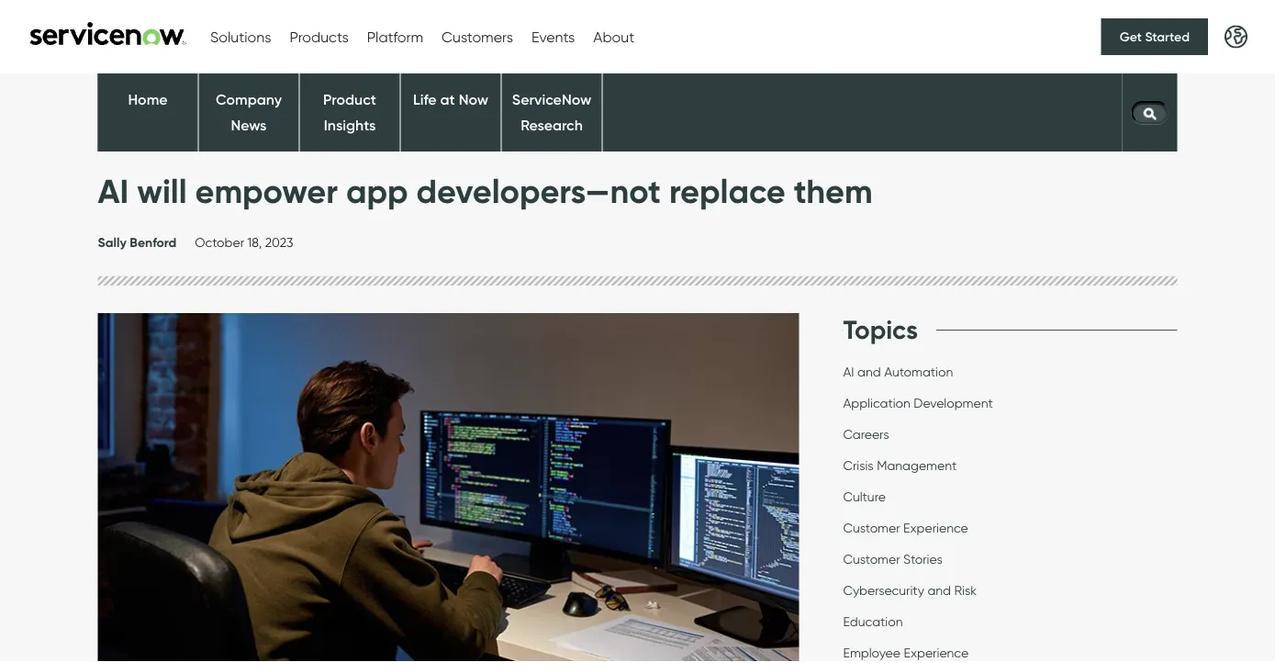 Task type: describe. For each thing, give the bounding box(es) containing it.
employee experience
[[844, 645, 969, 661]]

crisis management
[[844, 458, 957, 473]]

crisis
[[844, 458, 874, 473]]

get started
[[1120, 28, 1191, 45]]

product insights
[[323, 90, 377, 134]]

customer experience link
[[844, 520, 969, 540]]

experience for customer experience
[[904, 520, 969, 536]]

life
[[413, 90, 437, 109]]

customers button
[[442, 28, 513, 46]]

news
[[231, 116, 267, 134]]

platform button
[[367, 28, 424, 46]]

servicenow
[[512, 90, 592, 109]]

automation
[[885, 364, 954, 379]]

events button
[[532, 28, 575, 46]]

about button
[[594, 28, 635, 46]]

company news
[[216, 90, 282, 134]]

platform
[[367, 28, 424, 46]]

insights
[[324, 116, 376, 134]]

ai will empower app developers—not replace them
[[98, 170, 873, 212]]

customer experience
[[844, 520, 969, 536]]

sally benford
[[98, 234, 177, 250]]

developers—not
[[417, 170, 661, 212]]

careers link
[[844, 426, 890, 446]]

risk
[[955, 582, 978, 598]]

sally benford link
[[98, 234, 177, 255]]

product insights link
[[323, 90, 377, 134]]

18,
[[248, 234, 262, 250]]

management
[[877, 458, 957, 473]]

ai for ai and automation
[[844, 364, 855, 379]]

events
[[532, 28, 575, 46]]

get started link
[[1102, 18, 1209, 55]]

ai and automation
[[844, 364, 954, 379]]

education
[[844, 614, 903, 629]]

and for ai
[[858, 364, 882, 379]]

home link
[[128, 90, 168, 109]]

education link
[[844, 614, 903, 634]]

customer for customer stories
[[844, 551, 901, 567]]

culture
[[844, 489, 886, 504]]

october 18, 2023
[[195, 234, 293, 250]]

application development
[[844, 395, 994, 411]]

solutions
[[210, 28, 271, 46]]

replace
[[670, 170, 786, 212]]

Search text field
[[1132, 101, 1169, 124]]



Task type: vqa. For each thing, say whether or not it's contained in the screenshot.
developers—not
yes



Task type: locate. For each thing, give the bounding box(es) containing it.
1 vertical spatial customer
[[844, 551, 901, 567]]

and up application
[[858, 364, 882, 379]]

application development link
[[844, 395, 994, 415]]

october
[[195, 234, 244, 250]]

empower
[[195, 170, 338, 212]]

company
[[216, 90, 282, 109]]

cybersecurity and risk link
[[844, 582, 978, 603]]

1 vertical spatial experience
[[904, 645, 969, 661]]

sally
[[98, 234, 127, 250]]

customer stories link
[[844, 551, 943, 571]]

1 vertical spatial ai
[[844, 364, 855, 379]]

products button
[[290, 28, 349, 46]]

development
[[914, 395, 994, 411]]

customer for customer experience
[[844, 520, 901, 536]]

and
[[858, 364, 882, 379], [928, 582, 952, 598]]

customers
[[442, 28, 513, 46]]

ai and automation link
[[844, 364, 954, 384]]

now
[[459, 90, 489, 109]]

experience for employee experience
[[904, 645, 969, 661]]

servicenow research
[[512, 90, 592, 134]]

careers
[[844, 426, 890, 442]]

0 vertical spatial ai
[[98, 170, 129, 212]]

life at now
[[413, 90, 489, 109]]

stories
[[904, 551, 943, 567]]

crisis management link
[[844, 458, 957, 478]]

company news link
[[216, 90, 282, 134]]

product
[[323, 90, 377, 109]]

customer down the culture link
[[844, 520, 901, 536]]

1 horizontal spatial ai
[[844, 364, 855, 379]]

0 vertical spatial and
[[858, 364, 882, 379]]

1 customer from the top
[[844, 520, 901, 536]]

employee experience link
[[844, 645, 969, 662]]

None search field
[[1123, 96, 1178, 129]]

2 experience from the top
[[904, 645, 969, 661]]

app developers: man looking at code on three monitors image
[[98, 313, 800, 662]]

experience up "stories" at the bottom
[[904, 520, 969, 536]]

application
[[844, 395, 911, 411]]

at
[[441, 90, 455, 109]]

0 vertical spatial customer
[[844, 520, 901, 536]]

1 horizontal spatial and
[[928, 582, 952, 598]]

get
[[1120, 28, 1143, 45]]

customer
[[844, 520, 901, 536], [844, 551, 901, 567]]

solutions button
[[210, 28, 271, 46]]

servicenow research link
[[512, 90, 592, 134]]

ai for ai will empower app developers—not replace them
[[98, 170, 129, 212]]

culture link
[[844, 489, 886, 509]]

ai up application
[[844, 364, 855, 379]]

customer up 'cybersecurity'
[[844, 551, 901, 567]]

them
[[794, 170, 873, 212]]

started
[[1146, 28, 1191, 45]]

app
[[346, 170, 408, 212]]

1 vertical spatial and
[[928, 582, 952, 598]]

ai
[[98, 170, 129, 212], [844, 364, 855, 379]]

customer stories
[[844, 551, 943, 567]]

1 experience from the top
[[904, 520, 969, 536]]

research
[[521, 116, 583, 134]]

and left 'risk'
[[928, 582, 952, 598]]

0 horizontal spatial ai
[[98, 170, 129, 212]]

about
[[594, 28, 635, 46]]

life at now link
[[413, 90, 489, 109]]

experience right employee
[[904, 645, 969, 661]]

0 horizontal spatial and
[[858, 364, 882, 379]]

topics
[[844, 313, 919, 346]]

cybersecurity
[[844, 582, 925, 598]]

2023
[[265, 234, 293, 250]]

2 customer from the top
[[844, 551, 901, 567]]

employee
[[844, 645, 901, 661]]

cybersecurity and risk
[[844, 582, 978, 598]]

home
[[128, 90, 168, 109]]

and for cybersecurity
[[928, 582, 952, 598]]

0 vertical spatial experience
[[904, 520, 969, 536]]

experience
[[904, 520, 969, 536], [904, 645, 969, 661]]

benford
[[130, 234, 177, 250]]

will
[[137, 170, 187, 212]]

ai left will
[[98, 170, 129, 212]]

products
[[290, 28, 349, 46]]



